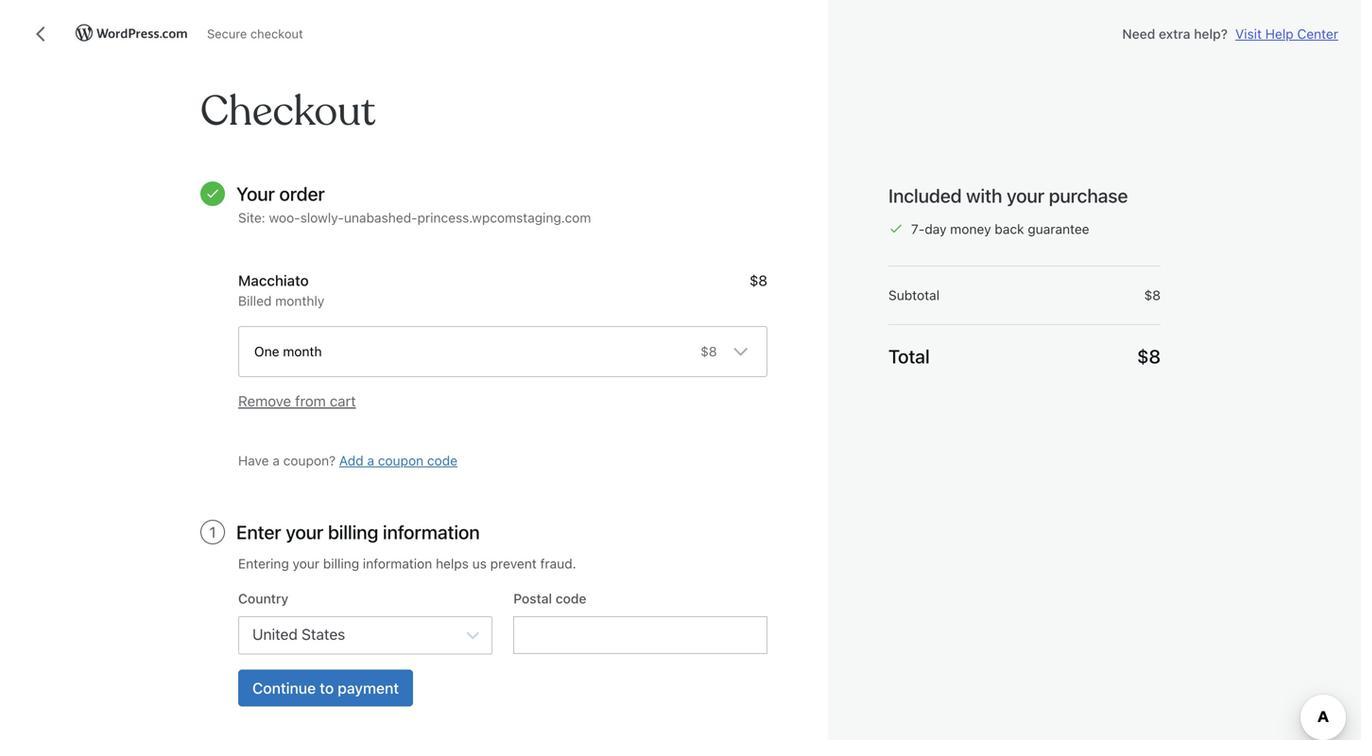Task type: locate. For each thing, give the bounding box(es) containing it.
have a coupon? add a coupon code
[[238, 453, 458, 468]]

continue
[[252, 679, 316, 697]]

billing down enter your billing information
[[323, 556, 359, 571]]

secure
[[207, 27, 247, 41]]

1 vertical spatial billing
[[323, 556, 359, 571]]

1 a from the left
[[273, 453, 280, 468]]

coupon?
[[283, 453, 336, 468]]

macchiato
[[238, 272, 309, 289]]

from
[[295, 392, 326, 409]]

code right coupon
[[427, 453, 458, 468]]

visit help center button
[[1235, 25, 1338, 43]]

help
[[1265, 26, 1294, 42]]

slowly-
[[300, 210, 344, 225]]

information
[[383, 521, 480, 543], [363, 556, 432, 571]]

code
[[427, 453, 458, 468], [556, 591, 587, 606]]

1 horizontal spatial a
[[367, 453, 374, 468]]

0 vertical spatial billing
[[328, 521, 378, 543]]

2 vertical spatial your
[[293, 556, 320, 571]]

a right have at the left
[[273, 453, 280, 468]]

information down enter your billing information
[[363, 556, 432, 571]]

close checkout image
[[30, 23, 53, 45]]

your
[[1007, 184, 1044, 207], [286, 521, 324, 543], [293, 556, 320, 571]]

your for enter your billing information
[[286, 521, 324, 543]]

1 horizontal spatial code
[[556, 591, 587, 606]]

0 vertical spatial code
[[427, 453, 458, 468]]

with
[[966, 184, 1002, 207]]

entering your billing information helps us prevent fraud.
[[238, 556, 576, 571]]

a right add
[[367, 453, 374, 468]]

your up back
[[1007, 184, 1044, 207]]

1 vertical spatial code
[[556, 591, 587, 606]]

0 horizontal spatial a
[[273, 453, 280, 468]]

checkout
[[250, 27, 303, 41]]

2 a from the left
[[367, 453, 374, 468]]

woo-
[[269, 210, 300, 225]]

$8
[[750, 272, 768, 289], [1144, 287, 1161, 303], [701, 344, 717, 359], [1137, 345, 1161, 367]]

7-day money back guarantee
[[911, 221, 1089, 237]]

a
[[273, 453, 280, 468], [367, 453, 374, 468]]

unabashed-
[[344, 210, 417, 225]]

$8 billed monthly
[[238, 272, 768, 309]]

billing
[[328, 521, 378, 543], [323, 556, 359, 571]]

payment
[[338, 679, 399, 697]]

guarantee
[[1028, 221, 1089, 237]]

your right entering
[[293, 556, 320, 571]]

helps
[[436, 556, 469, 571]]

continue to payment button
[[238, 670, 413, 707]]

0 horizontal spatial code
[[427, 453, 458, 468]]

extra
[[1159, 26, 1190, 42]]

information up helps
[[383, 521, 480, 543]]

total
[[888, 345, 930, 367]]

monthly
[[275, 293, 324, 309]]

back
[[995, 221, 1024, 237]]

subtotal
[[888, 287, 940, 303]]

order
[[279, 182, 325, 205]]

postal code
[[513, 591, 587, 606]]

0 vertical spatial information
[[383, 521, 480, 543]]

1 vertical spatial information
[[363, 556, 432, 571]]

included with your purchase
[[888, 184, 1128, 207]]

help?
[[1194, 26, 1228, 42]]

coupon
[[378, 453, 424, 468]]

7-
[[911, 221, 925, 237]]

code down fraud.
[[556, 591, 587, 606]]

billing up entering your billing information helps us prevent fraud.
[[328, 521, 378, 543]]

have
[[238, 453, 269, 468]]

your right the enter
[[286, 521, 324, 543]]

remove from cart button
[[238, 392, 356, 409]]

country
[[238, 591, 289, 606]]

enter your billing information
[[236, 521, 480, 543]]

entering
[[238, 556, 289, 571]]

1 vertical spatial your
[[286, 521, 324, 543]]



Task type: vqa. For each thing, say whether or not it's contained in the screenshot.
the My Profile IMAGE
no



Task type: describe. For each thing, give the bounding box(es) containing it.
$8 inside $8 billed monthly
[[750, 272, 768, 289]]

visit
[[1235, 26, 1262, 42]]

$8 for one month
[[701, 344, 717, 359]]

one month
[[254, 344, 322, 359]]

remove
[[238, 392, 291, 409]]

to
[[320, 679, 334, 697]]

your
[[236, 182, 275, 205]]

remove from cart
[[238, 392, 356, 409]]

fraud.
[[540, 556, 576, 571]]

us
[[472, 556, 487, 571]]

information for entering your billing information helps us prevent fraud.
[[363, 556, 432, 571]]

continue to payment
[[252, 679, 399, 697]]

your order
[[236, 182, 325, 205]]

money
[[950, 221, 991, 237]]

included
[[888, 184, 962, 207]]

princess.wpcomstaging.com
[[417, 210, 591, 225]]

$8 for total
[[1137, 345, 1161, 367]]

month
[[283, 344, 322, 359]]

add a coupon code button
[[339, 453, 458, 468]]

day
[[925, 221, 947, 237]]

site: woo-slowly-unabashed-princess.wpcomstaging.com
[[238, 210, 591, 225]]

secure checkout
[[207, 27, 303, 41]]

1
[[209, 523, 216, 541]]

cart
[[330, 392, 356, 409]]

information for enter your billing information
[[383, 521, 480, 543]]

billing for entering
[[323, 556, 359, 571]]

$8 for subtotal
[[1144, 287, 1161, 303]]

add
[[339, 453, 364, 468]]

enter
[[236, 521, 281, 543]]

0 vertical spatial your
[[1007, 184, 1044, 207]]

Postal code text field
[[513, 616, 767, 654]]

billed
[[238, 293, 272, 309]]

site:
[[238, 210, 265, 225]]

need
[[1122, 26, 1155, 42]]

postal
[[513, 591, 552, 606]]

center
[[1297, 26, 1338, 42]]

need extra help? visit help center
[[1122, 26, 1338, 42]]

one
[[254, 344, 279, 359]]

purchase
[[1049, 184, 1128, 207]]

prevent
[[490, 556, 537, 571]]

billing for enter
[[328, 521, 378, 543]]

checkout
[[200, 85, 376, 138]]

your for entering your billing information helps us prevent fraud.
[[293, 556, 320, 571]]



